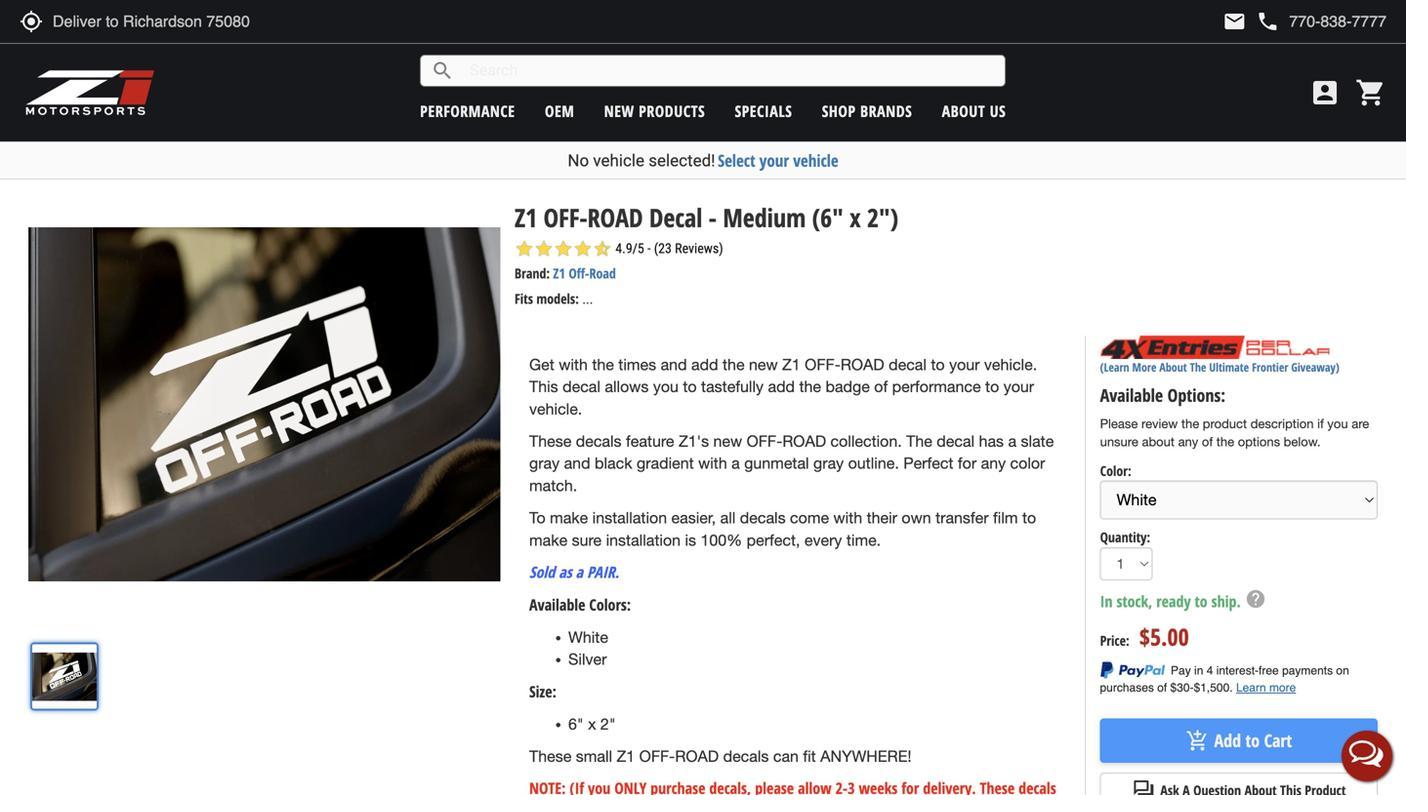 Task type: locate. For each thing, give the bounding box(es) containing it.
installation up sure
[[592, 509, 667, 527]]

make down to
[[529, 532, 568, 550]]

0 vertical spatial vehicle.
[[984, 356, 1037, 374]]

1 horizontal spatial with
[[698, 455, 727, 473]]

easier,
[[672, 509, 716, 527]]

with down z1's
[[698, 455, 727, 473]]

1 horizontal spatial decal
[[889, 356, 927, 374]]

medium
[[723, 200, 806, 235]]

0 vertical spatial and
[[661, 356, 687, 374]]

to
[[931, 356, 945, 374], [683, 378, 697, 396], [986, 378, 999, 396], [1023, 509, 1036, 527], [1195, 591, 1208, 612], [1246, 730, 1260, 753]]

with inside get with the times and add the new z1 off-road decal to your vehicle. this decal allows you to tastefully add the badge of performance to your vehicle.
[[559, 356, 588, 374]]

these for these decals feature z1's new off-road collection. the decal has a slate gray and black gradient with a gunmetal gray outline. perfect for any color match.
[[529, 433, 572, 451]]

about right more
[[1160, 360, 1187, 376]]

decals up perfect,
[[740, 509, 786, 527]]

decal up collection.
[[889, 356, 927, 374]]

vehicle. down this
[[529, 400, 582, 419]]

1 vertical spatial performance
[[892, 378, 981, 396]]

2 horizontal spatial new
[[749, 356, 778, 374]]

no vehicle selected! select your vehicle
[[568, 149, 839, 172]]

2 vertical spatial decals
[[723, 748, 769, 766]]

performance up perfect
[[892, 378, 981, 396]]

new right z1's
[[713, 433, 742, 451]]

100%
[[701, 532, 742, 550]]

of right the badge
[[874, 378, 888, 396]]

to inside to make installation easier, all decals come with their own transfer film to make sure installation is 100% perfect, every time.
[[1023, 509, 1036, 527]]

make up sure
[[550, 509, 588, 527]]

black
[[595, 455, 632, 473]]

1 horizontal spatial vehicle.
[[984, 356, 1037, 374]]

and
[[661, 356, 687, 374], [564, 455, 590, 473]]

0 horizontal spatial available
[[529, 595, 585, 616]]

1 horizontal spatial your
[[949, 356, 980, 374]]

off- up gunmetal at the bottom right
[[747, 433, 783, 451]]

the
[[592, 356, 614, 374], [723, 356, 745, 374], [799, 378, 821, 396], [1182, 417, 1200, 432], [1217, 435, 1235, 450]]

with up time.
[[834, 509, 863, 527]]

decals left can at bottom
[[723, 748, 769, 766]]

any inside the these decals feature z1's new off-road collection. the decal has a slate gray and black gradient with a gunmetal gray outline. perfect for any color match.
[[981, 455, 1006, 473]]

1 horizontal spatial performance
[[892, 378, 981, 396]]

0 horizontal spatial decal
[[563, 378, 601, 396]]

0 vertical spatial add
[[691, 356, 718, 374]]

2 vertical spatial new
[[713, 433, 742, 451]]

1 horizontal spatial and
[[661, 356, 687, 374]]

0 horizontal spatial your
[[760, 149, 789, 172]]

models:
[[537, 290, 579, 308]]

the up 'options:' at the right of page
[[1190, 360, 1207, 376]]

fit
[[803, 748, 816, 766]]

select
[[718, 149, 756, 172]]

2"
[[601, 716, 616, 734]]

off- inside z1 off-road decal - medium (6" x 2") star star star star star_half 4.9/5 - (23 reviews) brand: z1 off-road fits models: ...
[[544, 200, 588, 235]]

available down more
[[1100, 384, 1163, 408]]

1 these from the top
[[529, 433, 572, 451]]

size:
[[529, 682, 557, 703]]

1 horizontal spatial you
[[1328, 417, 1348, 432]]

1 horizontal spatial new
[[713, 433, 742, 451]]

all
[[720, 509, 736, 527]]

price: $5.00
[[1100, 622, 1189, 653]]

the inside (learn more about the ultimate frontier giveaway) available options: please review the product description if you are unsure about any of the options below.
[[1190, 360, 1207, 376]]

1 vertical spatial of
[[1202, 435, 1213, 450]]

1 vertical spatial any
[[981, 455, 1006, 473]]

0 horizontal spatial a
[[576, 562, 583, 583]]

any right about
[[1178, 435, 1199, 450]]

1 horizontal spatial about
[[1160, 360, 1187, 376]]

road up star_half
[[588, 200, 643, 235]]

new products link
[[604, 101, 705, 122]]

0 horizontal spatial you
[[653, 378, 679, 396]]

x
[[850, 200, 861, 235], [588, 716, 596, 734]]

decal right this
[[563, 378, 601, 396]]

available down as
[[529, 595, 585, 616]]

these inside the these decals feature z1's new off-road collection. the decal has a slate gray and black gradient with a gunmetal gray outline. perfect for any color match.
[[529, 433, 572, 451]]

2 horizontal spatial decal
[[937, 433, 975, 451]]

make
[[550, 509, 588, 527], [529, 532, 568, 550]]

add
[[691, 356, 718, 374], [768, 378, 795, 396]]

x inside z1 off-road decal - medium (6" x 2") star star star star star_half 4.9/5 - (23 reviews) brand: z1 off-road fits models: ...
[[850, 200, 861, 235]]

1 horizontal spatial a
[[732, 455, 740, 473]]

add right tastefully
[[768, 378, 795, 396]]

1 vertical spatial about
[[1160, 360, 1187, 376]]

0 vertical spatial the
[[1190, 360, 1207, 376]]

decals up black
[[576, 433, 622, 451]]

to make installation easier, all decals come with their own transfer film to make sure installation is 100% perfect, every time.
[[529, 509, 1036, 550]]

1 vertical spatial decal
[[563, 378, 601, 396]]

shop
[[822, 101, 856, 122]]

mail phone
[[1223, 10, 1280, 33]]

in stock, ready to ship. help
[[1100, 589, 1267, 612]]

these up match.
[[529, 433, 572, 451]]

x right (6"
[[850, 200, 861, 235]]

road up gunmetal at the bottom right
[[783, 433, 826, 451]]

more
[[1132, 360, 1157, 376]]

get
[[529, 356, 555, 374]]

mail link
[[1223, 10, 1247, 33]]

installation left is
[[606, 532, 681, 550]]

1 vertical spatial with
[[698, 455, 727, 473]]

colors:
[[589, 595, 631, 616]]

1 vertical spatial decals
[[740, 509, 786, 527]]

and up match.
[[564, 455, 590, 473]]

feature
[[626, 433, 674, 451]]

(learn
[[1100, 360, 1130, 376]]

0 horizontal spatial any
[[981, 455, 1006, 473]]

2 vertical spatial your
[[1004, 378, 1034, 396]]

for
[[958, 455, 977, 473]]

these decals feature z1's new off-road collection. the decal has a slate gray and black gradient with a gunmetal gray outline. perfect for any color match.
[[529, 433, 1054, 495]]

please
[[1100, 417, 1138, 432]]

any
[[1178, 435, 1199, 450], [981, 455, 1006, 473]]

vehicle right no at the left top
[[593, 151, 645, 170]]

gray down collection.
[[814, 455, 844, 473]]

1 horizontal spatial x
[[850, 200, 861, 235]]

1 horizontal spatial the
[[1190, 360, 1207, 376]]

add up tastefully
[[691, 356, 718, 374]]

1 horizontal spatial of
[[1202, 435, 1213, 450]]

2 these from the top
[[529, 748, 572, 766]]

0 horizontal spatial of
[[874, 378, 888, 396]]

0 vertical spatial you
[[653, 378, 679, 396]]

2 vertical spatial a
[[576, 562, 583, 583]]

stock,
[[1117, 591, 1153, 612]]

your up the has
[[949, 356, 980, 374]]

0 horizontal spatial x
[[588, 716, 596, 734]]

performance down search
[[420, 101, 515, 122]]

vehicle inside no vehicle selected! select your vehicle
[[593, 151, 645, 170]]

2")
[[867, 200, 899, 235]]

vehicle
[[793, 149, 839, 172], [593, 151, 645, 170]]

4 star from the left
[[573, 239, 593, 259]]

add
[[1215, 730, 1241, 753]]

perfect,
[[747, 532, 800, 550]]

performance inside get with the times and add the new z1 off-road decal to your vehicle. this decal allows you to tastefully add the badge of performance to your vehicle.
[[892, 378, 981, 396]]

star
[[515, 239, 534, 259], [534, 239, 554, 259], [554, 239, 573, 259], [573, 239, 593, 259]]

0 horizontal spatial performance
[[420, 101, 515, 122]]

2 horizontal spatial a
[[1008, 433, 1017, 451]]

select your vehicle link
[[718, 149, 839, 172]]

0 horizontal spatial new
[[604, 101, 635, 122]]

price:
[[1100, 632, 1130, 650]]

0 horizontal spatial and
[[564, 455, 590, 473]]

0 vertical spatial available
[[1100, 384, 1163, 408]]

available colors:
[[529, 595, 631, 616]]

any down the has
[[981, 455, 1006, 473]]

0 vertical spatial of
[[874, 378, 888, 396]]

2 vertical spatial decal
[[937, 433, 975, 451]]

decal up for
[[937, 433, 975, 451]]

your
[[760, 149, 789, 172], [949, 356, 980, 374], [1004, 378, 1034, 396]]

account_box link
[[1305, 77, 1346, 108]]

0 vertical spatial any
[[1178, 435, 1199, 450]]

slate
[[1021, 433, 1054, 451]]

performance
[[420, 101, 515, 122], [892, 378, 981, 396]]

come
[[790, 509, 829, 527]]

gray up match.
[[529, 455, 560, 473]]

decals inside to make installation easier, all decals come with their own transfer film to make sure installation is 100% perfect, every time.
[[740, 509, 786, 527]]

z1
[[515, 200, 537, 235], [553, 264, 565, 283], [782, 356, 801, 374], [617, 748, 635, 766]]

white
[[568, 629, 608, 647]]

you down times
[[653, 378, 679, 396]]

0 horizontal spatial about
[[942, 101, 986, 122]]

0 vertical spatial a
[[1008, 433, 1017, 451]]

my_location
[[20, 10, 43, 33]]

small
[[576, 748, 612, 766]]

road up the badge
[[841, 356, 885, 374]]

0 vertical spatial x
[[850, 200, 861, 235]]

decal
[[889, 356, 927, 374], [563, 378, 601, 396], [937, 433, 975, 451]]

1 vertical spatial new
[[749, 356, 778, 374]]

0 vertical spatial with
[[559, 356, 588, 374]]

vehicle. up the has
[[984, 356, 1037, 374]]

of down product
[[1202, 435, 1213, 450]]

tastefully
[[701, 378, 764, 396]]

1 vertical spatial these
[[529, 748, 572, 766]]

2 star from the left
[[534, 239, 554, 259]]

these for these small z1 off-road decals can fit anywhere!
[[529, 748, 572, 766]]

about
[[942, 101, 986, 122], [1160, 360, 1187, 376]]

collection.
[[831, 433, 902, 451]]

1 horizontal spatial gray
[[814, 455, 844, 473]]

2 horizontal spatial with
[[834, 509, 863, 527]]

below.
[[1284, 435, 1321, 450]]

1 horizontal spatial any
[[1178, 435, 1199, 450]]

about left the us
[[942, 101, 986, 122]]

off- up 'off-'
[[544, 200, 588, 235]]

with right get
[[559, 356, 588, 374]]

new left products on the top of page
[[604, 101, 635, 122]]

your right select
[[760, 149, 789, 172]]

vehicle down "shop"
[[793, 149, 839, 172]]

1 vertical spatial you
[[1328, 417, 1348, 432]]

you right if at bottom
[[1328, 417, 1348, 432]]

the up perfect
[[906, 433, 933, 451]]

and right times
[[661, 356, 687, 374]]

1 vertical spatial vehicle.
[[529, 400, 582, 419]]

help
[[1245, 589, 1267, 610]]

your up slate
[[1004, 378, 1034, 396]]

these down 6"
[[529, 748, 572, 766]]

you inside (learn more about the ultimate frontier giveaway) available options: please review the product description if you are unsure about any of the options below.
[[1328, 417, 1348, 432]]

to inside 'in stock, ready to ship. help'
[[1195, 591, 1208, 612]]

a right the has
[[1008, 433, 1017, 451]]

a left gunmetal at the bottom right
[[732, 455, 740, 473]]

a right as
[[576, 562, 583, 583]]

add_shopping_cart
[[1186, 730, 1210, 753]]

the left the badge
[[799, 378, 821, 396]]

off- up the badge
[[805, 356, 841, 374]]

x left 2"
[[588, 716, 596, 734]]

0 horizontal spatial with
[[559, 356, 588, 374]]

1 horizontal spatial add
[[768, 378, 795, 396]]

1 vertical spatial and
[[564, 455, 590, 473]]

new up tastefully
[[749, 356, 778, 374]]

2 gray from the left
[[814, 455, 844, 473]]

off- inside get with the times and add the new z1 off-road decal to your vehicle. this decal allows you to tastefully add the badge of performance to your vehicle.
[[805, 356, 841, 374]]

and inside the these decals feature z1's new off-road collection. the decal has a slate gray and black gradient with a gunmetal gray outline. perfect for any color match.
[[564, 455, 590, 473]]

about us
[[942, 101, 1006, 122]]

new
[[604, 101, 635, 122], [749, 356, 778, 374], [713, 433, 742, 451]]

1 vertical spatial the
[[906, 433, 933, 451]]

decals for off-
[[723, 748, 769, 766]]

0 horizontal spatial the
[[906, 433, 933, 451]]

2 vertical spatial with
[[834, 509, 863, 527]]

0 vertical spatial about
[[942, 101, 986, 122]]

sure
[[572, 532, 602, 550]]

road inside z1 off-road decal - medium (6" x 2") star star star star star_half 4.9/5 - (23 reviews) brand: z1 off-road fits models: ...
[[588, 200, 643, 235]]

selected!
[[649, 151, 715, 170]]

0 vertical spatial decals
[[576, 433, 622, 451]]

off- inside the these decals feature z1's new off-road collection. the decal has a slate gray and black gradient with a gunmetal gray outline. perfect for any color match.
[[747, 433, 783, 451]]

1 horizontal spatial available
[[1100, 384, 1163, 408]]

0 horizontal spatial vehicle
[[593, 151, 645, 170]]

shopping_cart link
[[1351, 77, 1387, 108]]

installation
[[592, 509, 667, 527], [606, 532, 681, 550]]

a
[[1008, 433, 1017, 451], [732, 455, 740, 473], [576, 562, 583, 583]]

0 horizontal spatial gray
[[529, 455, 560, 473]]

0 vertical spatial these
[[529, 433, 572, 451]]

has
[[979, 433, 1004, 451]]

vehicle.
[[984, 356, 1037, 374], [529, 400, 582, 419]]

specials
[[735, 101, 792, 122]]

(6"
[[812, 200, 844, 235]]

silver
[[568, 651, 607, 669]]



Task type: describe. For each thing, give the bounding box(es) containing it.
sold
[[529, 562, 555, 583]]

quantity:
[[1100, 528, 1151, 547]]

off- right small
[[639, 748, 675, 766]]

6" x 2"
[[568, 716, 616, 734]]

options:
[[1168, 384, 1226, 408]]

phone link
[[1256, 10, 1387, 33]]

pair.
[[587, 562, 619, 583]]

options
[[1238, 435, 1280, 450]]

time.
[[847, 532, 881, 550]]

allows
[[605, 378, 649, 396]]

(learn more about the ultimate frontier giveaway) link
[[1100, 360, 1340, 376]]

1 star from the left
[[515, 239, 534, 259]]

get with the times and add the new z1 off-road decal to your vehicle. this decal allows you to tastefully add the badge of performance to your vehicle.
[[529, 356, 1037, 419]]

1 vertical spatial installation
[[606, 532, 681, 550]]

badge
[[826, 378, 870, 396]]

star_half
[[593, 239, 612, 259]]

new inside the these decals feature z1's new off-road collection. the decal has a slate gray and black gradient with a gunmetal gray outline. perfect for any color match.
[[713, 433, 742, 451]]

available inside (learn more about the ultimate frontier giveaway) available options: please review the product description if you are unsure about any of the options below.
[[1100, 384, 1163, 408]]

0 vertical spatial decal
[[889, 356, 927, 374]]

every
[[805, 532, 842, 550]]

these small z1 off-road decals can fit anywhere!
[[529, 748, 912, 766]]

is
[[685, 532, 696, 550]]

product
[[1203, 417, 1247, 432]]

(learn more about the ultimate frontier giveaway) available options: please review the product description if you are unsure about any of the options below.
[[1100, 360, 1370, 450]]

you inside get with the times and add the new z1 off-road decal to your vehicle. this decal allows you to tastefully add the badge of performance to your vehicle.
[[653, 378, 679, 396]]

new inside get with the times and add the new z1 off-road decal to your vehicle. this decal allows you to tastefully add the badge of performance to your vehicle.
[[749, 356, 778, 374]]

the up allows
[[592, 356, 614, 374]]

products
[[639, 101, 705, 122]]

0 vertical spatial new
[[604, 101, 635, 122]]

any inside (learn more about the ultimate frontier giveaway) available options: please review the product description if you are unsure about any of the options below.
[[1178, 435, 1199, 450]]

1 vertical spatial make
[[529, 532, 568, 550]]

1 gray from the left
[[529, 455, 560, 473]]

the down product
[[1217, 435, 1235, 450]]

$5.00
[[1140, 622, 1189, 653]]

frontier
[[1252, 360, 1289, 376]]

road inside get with the times and add the new z1 off-road decal to your vehicle. this decal allows you to tastefully add the badge of performance to your vehicle.
[[841, 356, 885, 374]]

the inside the these decals feature z1's new off-road collection. the decal has a slate gray and black gradient with a gunmetal gray outline. perfect for any color match.
[[906, 433, 933, 451]]

road left can at bottom
[[675, 748, 719, 766]]

shopping_cart
[[1356, 77, 1387, 108]]

2 horizontal spatial your
[[1004, 378, 1034, 396]]

0 vertical spatial performance
[[420, 101, 515, 122]]

0 horizontal spatial vehicle.
[[529, 400, 582, 419]]

new products
[[604, 101, 705, 122]]

1 vertical spatial add
[[768, 378, 795, 396]]

of inside get with the times and add the new z1 off-road decal to your vehicle. this decal allows you to tastefully add the badge of performance to your vehicle.
[[874, 378, 888, 396]]

times
[[619, 356, 656, 374]]

unsure
[[1100, 435, 1139, 450]]

fits
[[515, 290, 533, 308]]

transfer
[[936, 509, 989, 527]]

of inside (learn more about the ultimate frontier giveaway) available options: please review the product description if you are unsure about any of the options below.
[[1202, 435, 1213, 450]]

performance link
[[420, 101, 515, 122]]

oem link
[[545, 101, 575, 122]]

z1 off-road decal - medium (6" x 2") star star star star star_half 4.9/5 - (23 reviews) brand: z1 off-road fits models: ...
[[515, 200, 899, 308]]

about us link
[[942, 101, 1006, 122]]

4.9/5 -
[[616, 241, 651, 257]]

ultimate
[[1209, 360, 1249, 376]]

decal
[[649, 200, 703, 235]]

us
[[990, 101, 1006, 122]]

1 horizontal spatial vehicle
[[793, 149, 839, 172]]

as
[[559, 562, 572, 583]]

1 vertical spatial x
[[588, 716, 596, 734]]

account_box
[[1310, 77, 1341, 108]]

color:
[[1100, 462, 1132, 480]]

to
[[529, 509, 546, 527]]

z1 off-road link
[[553, 264, 616, 283]]

no
[[568, 151, 589, 170]]

-
[[709, 200, 717, 235]]

ship.
[[1212, 591, 1241, 612]]

road
[[589, 264, 616, 283]]

mail
[[1223, 10, 1247, 33]]

shop brands
[[822, 101, 912, 122]]

decal inside the these decals feature z1's new off-road collection. the decal has a slate gray and black gradient with a gunmetal gray outline. perfect for any color match.
[[937, 433, 975, 451]]

match.
[[529, 477, 577, 495]]

with inside to make installation easier, all decals come with their own transfer film to make sure installation is 100% perfect, every time.
[[834, 509, 863, 527]]

0 horizontal spatial add
[[691, 356, 718, 374]]

review
[[1142, 417, 1178, 432]]

Search search field
[[454, 56, 1005, 86]]

cart
[[1264, 730, 1292, 753]]

are
[[1352, 417, 1370, 432]]

1 vertical spatial your
[[949, 356, 980, 374]]

decals for easier,
[[740, 509, 786, 527]]

0 vertical spatial make
[[550, 509, 588, 527]]

shop brands link
[[822, 101, 912, 122]]

outline.
[[848, 455, 899, 473]]

the up tastefully
[[723, 356, 745, 374]]

3 star from the left
[[554, 239, 573, 259]]

z1 inside get with the times and add the new z1 off-road decal to your vehicle. this decal allows you to tastefully add the badge of performance to your vehicle.
[[782, 356, 801, 374]]

about inside (learn more about the ultimate frontier giveaway) available options: please review the product description if you are unsure about any of the options below.
[[1160, 360, 1187, 376]]

color
[[1010, 455, 1045, 473]]

the down 'options:' at the right of page
[[1182, 417, 1200, 432]]

1 vertical spatial available
[[529, 595, 585, 616]]

film
[[993, 509, 1018, 527]]

with inside the these decals feature z1's new off-road collection. the decal has a slate gray and black gradient with a gunmetal gray outline. perfect for any color match.
[[698, 455, 727, 473]]

1 vertical spatial a
[[732, 455, 740, 473]]

description
[[1251, 417, 1314, 432]]

can
[[773, 748, 799, 766]]

0 vertical spatial installation
[[592, 509, 667, 527]]

in
[[1100, 591, 1113, 612]]

0 vertical spatial your
[[760, 149, 789, 172]]

and inside get with the times and add the new z1 off-road decal to your vehicle. this decal allows you to tastefully add the badge of performance to your vehicle.
[[661, 356, 687, 374]]

perfect
[[904, 455, 954, 473]]

giveaway)
[[1292, 360, 1340, 376]]

search
[[431, 59, 454, 83]]

anywhere!
[[821, 748, 912, 766]]

if
[[1318, 417, 1324, 432]]

oem
[[545, 101, 575, 122]]

sold as a pair.
[[529, 562, 619, 583]]

road inside the these decals feature z1's new off-road collection. the decal has a slate gray and black gradient with a gunmetal gray outline. perfect for any color match.
[[783, 433, 826, 451]]

decals inside the these decals feature z1's new off-road collection. the decal has a slate gray and black gradient with a gunmetal gray outline. perfect for any color match.
[[576, 433, 622, 451]]

z1 motorsports logo image
[[24, 68, 156, 117]]

specials link
[[735, 101, 792, 122]]



Task type: vqa. For each thing, say whether or not it's contained in the screenshot.
help
yes



